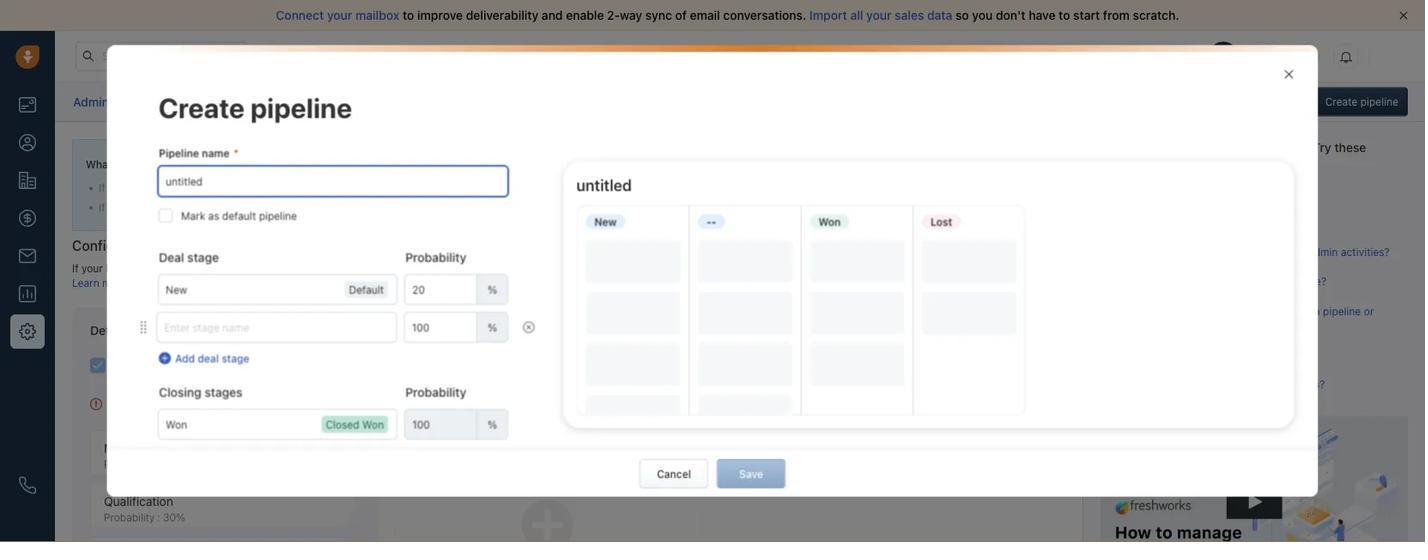 Task type: vqa. For each thing, say whether or not it's contained in the screenshot.
you're
yes



Task type: locate. For each thing, give the bounding box(es) containing it.
new up qualification
[[104, 441, 129, 455]]

unique inside if you have different sales processes, with unique deal journeys, you can create multiple pipelines to accurately capture each sales process. if you're bulk importing deals from another crm, and you need one pipeline to store all these deals, you can mark the pipeline as "default".
[[305, 182, 338, 194]]

deals inside configure pipeline if your business has multiple sales processes, create custom pipelines for each process. you can have unique deal stages, set probabilities for each stage, and also specify when deals should go stale. learn more
[[934, 262, 960, 274]]

admin up pipeline?
[[1308, 246, 1339, 258]]

closed won
[[326, 419, 384, 431]]

each right capture
[[680, 182, 704, 194]]

go inside configure pipeline if your business has multiple sales processes, create custom pipelines for each process. you can have unique deal stages, set probabilities for each stage, and also specify when deals should go stale. learn more
[[998, 262, 1011, 274]]

you
[[503, 262, 521, 274]]

pipelines? up "default"
[[1254, 216, 1303, 228]]

deals left should
[[934, 262, 960, 274]]

multiple up store
[[486, 182, 525, 194]]

your
[[327, 8, 353, 22], [867, 8, 892, 22], [1230, 140, 1255, 155], [82, 262, 103, 274]]

process. left you
[[458, 262, 500, 274]]

: left 30%
[[158, 512, 161, 524]]

0 horizontal spatial stale
[[146, 396, 170, 408]]

these inside if you have different sales processes, with unique deal journeys, you can create multiple pipelines to accurately capture each sales process. if you're bulk importing deals from another crm, and you need one pipeline to store all these deals, you can mark the pipeline as "default".
[[522, 201, 549, 213]]

container_wx8msf4aqz5i3rn1 image up marked
[[138, 321, 148, 333]]

close image
[[1400, 11, 1409, 20]]

1 vertical spatial a
[[1315, 305, 1321, 317]]

freshworks switcher image
[[10, 506, 45, 540]]

probability inside the new probability : 20%
[[104, 458, 155, 470]]

0 vertical spatial process.
[[735, 182, 776, 194]]

0 vertical spatial create
[[453, 182, 483, 194]]

1 vertical spatial default
[[90, 323, 131, 337]]

1 vertical spatial deal
[[107, 396, 128, 408]]

0 horizontal spatial unique
[[305, 182, 338, 194]]

1 horizontal spatial admin
[[1308, 246, 1339, 258]]

if
[[99, 182, 105, 194], [99, 201, 105, 213], [72, 262, 79, 274]]

1 vertical spatial default
[[167, 359, 201, 371]]

default up closing
[[167, 359, 201, 371]]

% for stages
[[487, 418, 497, 430]]

0 vertical spatial from
[[1104, 8, 1130, 22]]

deals up plans?
[[1204, 305, 1230, 317]]

mark left the
[[625, 201, 649, 213]]

1 : from the top
[[158, 458, 161, 470]]

when down preferred
[[1233, 305, 1259, 317]]

activities?
[[1342, 246, 1391, 258]]

if up "learn"
[[72, 262, 79, 274]]

2 vertical spatial have
[[544, 262, 567, 274]]

new down accurately
[[594, 216, 617, 228]]

a inside what happens to deals when you delete a pipeline or downgrade plans?
[[1315, 305, 1321, 317]]

scratch.
[[1134, 8, 1180, 22]]

these left deals,
[[522, 201, 549, 213]]

bulk
[[141, 201, 162, 213]]

1 horizontal spatial unique
[[570, 262, 603, 274]]

your inside configure pipeline if your business has multiple sales processes, create custom pipelines for each process. you can have unique deal stages, set probabilities for each stage, and also specify when deals should go stale. learn more
[[82, 262, 103, 274]]

in left "21"
[[1024, 50, 1032, 61]]

new
[[594, 216, 617, 228], [104, 441, 129, 455]]

1 horizontal spatial have
[[544, 262, 567, 274]]

deal
[[341, 182, 362, 194], [1231, 216, 1251, 228], [605, 262, 626, 274], [197, 352, 218, 364]]

probabilities
[[685, 262, 745, 274]]

1 % from the top
[[487, 284, 497, 296]]

days right 30
[[214, 396, 237, 408]]

0 horizontal spatial default
[[167, 359, 201, 371]]

what happens to deals when you delete a pipeline or downgrade plans?
[[1118, 305, 1375, 332]]

what up downgrade
[[1118, 305, 1144, 317]]

*
[[234, 148, 238, 160]]

3 % from the top
[[487, 418, 497, 430]]

% button
[[138, 313, 542, 342]]

1 vertical spatial container_wx8msf4aqz5i3rn1 image
[[138, 321, 148, 333]]

1 vertical spatial new
[[104, 441, 129, 455]]

deal go stale after 30 days
[[107, 396, 237, 408]]

0 vertical spatial days
[[1048, 50, 1069, 61]]

how to set up and use weighted pipelines?
[[1118, 378, 1326, 390]]

won up stage,
[[819, 216, 841, 228]]

0 vertical spatial stale
[[1165, 349, 1188, 361]]

"default"
[[1246, 246, 1289, 258]]

0 horizontal spatial set
[[667, 262, 682, 274]]

0 vertical spatial %
[[487, 284, 497, 296]]

mark up users
[[1156, 246, 1180, 258]]

1 vertical spatial have
[[129, 182, 151, 194]]

None field
[[405, 275, 507, 304], [405, 313, 507, 342], [405, 410, 507, 439], [405, 275, 507, 304], [405, 313, 507, 342], [405, 410, 507, 439]]

0 vertical spatial default
[[349, 284, 384, 296]]

create inside configure pipeline if your business has multiple sales processes, create custom pipelines for each process. you can have unique deal stages, set probabilities for each stage, and also specify when deals should go stale. learn more
[[297, 262, 328, 274]]

0 vertical spatial set
[[667, 262, 682, 274]]

default for mark
[[222, 210, 256, 222]]

when
[[905, 262, 931, 274], [1233, 305, 1259, 317]]

1 vertical spatial days
[[214, 396, 237, 408]]

all inside if you have different sales processes, with unique deal journeys, you can create multiple pipelines to accurately capture each sales process. if you're bulk importing deals from another crm, and you need one pipeline to store all these deals, you can mark the pipeline as "default".
[[508, 201, 519, 213]]

their
[[1211, 275, 1233, 287]]

container_wx8msf4aqz5i3rn1 image
[[1284, 68, 1296, 80], [138, 321, 148, 333], [158, 352, 171, 364]]

multiple up how to mark a pipeline as "default" for admin activities? link
[[1189, 216, 1228, 228]]

processes, inside if you have different sales processes, with unique deal journeys, you can create multiple pipelines to accurately capture each sales process. if you're bulk importing deals from another crm, and you need one pipeline to store all these deals, you can mark the pipeline as "default".
[[226, 182, 279, 194]]

2 horizontal spatial deals
[[1204, 305, 1230, 317]]

1 vertical spatial process.
[[458, 262, 500, 274]]

default
[[349, 284, 384, 296], [90, 323, 131, 337]]

0 horizontal spatial won
[[362, 419, 384, 431]]

mark as default pipeline
[[181, 210, 297, 222]]

default for default
[[349, 284, 384, 296]]

0 vertical spatial processes,
[[226, 182, 279, 194]]

2 horizontal spatial pipelines
[[528, 182, 571, 194]]

pipeline
[[251, 91, 352, 124], [1361, 96, 1399, 108], [427, 201, 465, 213], [670, 201, 708, 213], [259, 210, 297, 222], [1191, 246, 1229, 258], [1324, 305, 1362, 317], [204, 359, 242, 371]]

1 vertical spatial processes,
[[241, 262, 294, 274]]

stale right are
[[1165, 349, 1188, 361]]

default up marked
[[90, 323, 131, 337]]

0 horizontal spatial new
[[104, 441, 129, 455]]

:
[[158, 458, 161, 470], [158, 512, 161, 524]]

connect your mailbox link
[[276, 8, 403, 22]]

pipeline inside what happens to deals when you delete a pipeline or downgrade plans?
[[1324, 305, 1362, 317]]

0 vertical spatial stage
[[187, 250, 219, 264]]

how users can set their preferred pipeline? link
[[1118, 275, 1327, 287]]

untitled
[[577, 176, 632, 195]]

mark inside if you have different sales processes, with unique deal journeys, you can create multiple pipelines to accurately capture each sales process. if you're bulk importing deals from another crm, and you need one pipeline to store all these deals, you can mark the pipeline as "default".
[[625, 201, 649, 213]]

new inside the new probability : 20%
[[104, 441, 129, 455]]

0 horizontal spatial in
[[240, 158, 249, 171]]

settings?
[[1259, 140, 1311, 155]]

each
[[680, 182, 704, 194], [432, 262, 455, 274], [764, 262, 788, 274]]

0 horizontal spatial mark
[[625, 201, 649, 213]]

0 horizontal spatial days
[[214, 396, 237, 408]]

2 % from the top
[[487, 321, 497, 333]]

processes, down the mark as default pipeline
[[241, 262, 294, 274]]

all right the import
[[851, 8, 864, 22]]

import
[[810, 8, 848, 22]]

default for default pipeline
[[90, 323, 131, 337]]

create pipeline up "*"
[[158, 91, 352, 124]]

explore plans
[[1101, 50, 1168, 62]]

new for new probability : 20%
[[104, 441, 129, 455]]

if inside configure pipeline if your business has multiple sales processes, create custom pipelines for each process. you can have unique deal stages, set probabilities for each stage, and also specify when deals should go stale. learn more
[[72, 262, 79, 274]]

deal left the journeys,
[[341, 182, 362, 194]]

conversations.
[[724, 8, 807, 22]]

unique inside configure pipeline if your business has multiple sales processes, create custom pipelines for each process. you can have unique deal stages, set probabilities for each stage, and also specify when deals should go stale. learn more
[[570, 262, 603, 274]]

and left enable on the left of the page
[[542, 8, 563, 22]]

1 vertical spatial from
[[243, 201, 266, 213]]

pipelines
[[193, 158, 237, 171], [528, 182, 571, 194], [369, 262, 413, 274]]

can inside configure pipeline if your business has multiple sales processes, create custom pipelines for each process. you can have unique deal stages, set probabilities for each stage, and also specify when deals should go stale. learn more
[[524, 262, 541, 274]]

%
[[487, 284, 497, 296], [487, 321, 497, 333], [487, 418, 497, 430]]

pipelines inside if you have different sales processes, with unique deal journeys, you can create multiple pipelines to accurately capture each sales process. if you're bulk importing deals from another crm, and you need one pipeline to store all these deals, you can mark the pipeline as "default".
[[528, 182, 571, 194]]

0 horizontal spatial process.
[[458, 262, 500, 274]]

and
[[542, 8, 563, 22], [338, 201, 356, 213], [823, 262, 841, 274], [1189, 378, 1207, 390]]

so
[[956, 8, 970, 22]]

processes, up the mark as default pipeline
[[226, 182, 279, 194]]

pipeline up has
[[139, 237, 189, 254]]

0 vertical spatial have
[[1029, 8, 1056, 22]]

closing stages
[[158, 385, 242, 399]]

enter stage name field for stage
[[158, 275, 397, 304]]

0 vertical spatial mark
[[625, 201, 649, 213]]

1 horizontal spatial go
[[998, 262, 1011, 274]]

how up downgrade
[[1118, 246, 1140, 258]]

default right mark
[[222, 210, 256, 222]]

2 vertical spatial enter stage name field
[[158, 410, 397, 439]]

what left are
[[1118, 349, 1144, 361]]

0 horizontal spatial a
[[1183, 246, 1188, 258]]

users
[[1143, 275, 1169, 287]]

how for set
[[1118, 378, 1140, 390]]

Enter a name field
[[158, 167, 507, 196]]

and right up
[[1189, 378, 1207, 390]]

importing
[[165, 201, 211, 213]]

pipelines?
[[1254, 216, 1303, 228], [1277, 378, 1326, 390]]

how users can set their preferred pipeline?
[[1118, 275, 1327, 287]]

create
[[453, 182, 483, 194], [1156, 216, 1186, 228], [297, 262, 328, 274]]

all right store
[[508, 201, 519, 213]]

ends
[[1000, 50, 1022, 61]]

your inside need help configuring your settings? try these resources:
[[1230, 140, 1255, 155]]

pipeline up different
[[158, 148, 199, 160]]

admin
[[73, 94, 109, 108], [1308, 246, 1339, 258]]

deal for deal go stale after 30 days
[[107, 396, 128, 408]]

pipeline up add
[[134, 323, 179, 337]]

unique
[[305, 182, 338, 194], [570, 262, 603, 274]]

new for new
[[594, 216, 617, 228]]

how left do
[[1226, 349, 1248, 361]]

create up users
[[1156, 216, 1186, 228]]

0 horizontal spatial for
[[416, 262, 429, 274]]

1 horizontal spatial create pipeline
[[1326, 96, 1399, 108]]

2 what from the top
[[1118, 349, 1144, 361]]

stage down mark
[[187, 250, 219, 264]]

1 vertical spatial admin
[[1308, 246, 1339, 258]]

days
[[1048, 50, 1069, 61], [214, 396, 237, 408]]

your left mailbox
[[327, 8, 353, 22]]

0 vertical spatial unique
[[305, 182, 338, 194]]

Enter stage name field
[[158, 275, 397, 304], [157, 313, 396, 342], [158, 410, 397, 439]]

0 vertical spatial go
[[998, 262, 1011, 274]]

0 horizontal spatial admin
[[73, 94, 109, 108]]

1 vertical spatial stale
[[146, 396, 170, 408]]

0 vertical spatial pipelines
[[193, 158, 237, 171]]

1 vertical spatial deals
[[934, 262, 960, 274]]

mailbox
[[356, 8, 400, 22]]

: inside qualification probability : 30%
[[158, 512, 161, 524]]

set left up
[[1156, 378, 1171, 390]]

1 horizontal spatial deal
[[158, 250, 184, 264]]

pipelines right custom
[[369, 262, 413, 274]]

1 horizontal spatial each
[[680, 182, 704, 194]]

container_wx8msf4aqz5i3rn1 image left add
[[158, 352, 171, 364]]

1 vertical spatial when
[[1233, 305, 1259, 317]]

you up you're
[[108, 182, 126, 194]]

how
[[1118, 216, 1140, 228], [1118, 246, 1140, 258], [1118, 275, 1140, 287], [1226, 349, 1248, 361], [1118, 378, 1140, 390]]

processes, inside configure pipeline if your business has multiple sales processes, create custom pipelines for each process. you can have unique deal stages, set probabilities for each stage, and also specify when deals should go stale. learn more
[[241, 262, 294, 274]]

if left you're
[[99, 201, 105, 213]]

pipelines up deals,
[[528, 182, 571, 194]]

pipeline inside configure pipeline if your business has multiple sales processes, create custom pipelines for each process. you can have unique deal stages, set probabilities for each stage, and also specify when deals should go stale. learn more
[[139, 237, 189, 254]]

0 horizontal spatial container_wx8msf4aqz5i3rn1 image
[[138, 321, 148, 333]]

from left another
[[243, 201, 266, 213]]

pipelines inside configure pipeline if your business has multiple sales processes, create custom pipelines for each process. you can have unique deal stages, set probabilities for each stage, and also specify when deals should go stale. learn more
[[369, 262, 413, 274]]

after
[[173, 396, 195, 408]]

for right the probabilities
[[748, 262, 761, 274]]

0 vertical spatial admin
[[73, 94, 109, 108]]

2 vertical spatial %
[[487, 418, 497, 430]]

1 horizontal spatial pipelines
[[369, 262, 413, 274]]

1 vertical spatial go
[[131, 396, 143, 408]]

has
[[152, 262, 169, 274]]

1 horizontal spatial these
[[1335, 140, 1367, 155]]

2 : from the top
[[158, 512, 161, 524]]

enter stage name field down stages
[[158, 410, 397, 439]]

qualification probability : 30%
[[104, 494, 185, 524]]

won right closed
[[362, 419, 384, 431]]

have right you
[[544, 262, 567, 274]]

process. up the "default".
[[735, 182, 776, 194]]

how to mark a pipeline as "default" for admin activities?
[[1118, 246, 1391, 258]]

sales down the mark as default pipeline
[[213, 262, 238, 274]]

2 vertical spatial set
[[1156, 378, 1171, 390]]

go
[[998, 262, 1011, 274], [131, 396, 143, 408]]

1 horizontal spatial from
[[1104, 8, 1130, 22]]

and left 'also'
[[823, 262, 841, 274]]

1 horizontal spatial new
[[594, 216, 617, 228]]

20%
[[163, 458, 185, 470]]

1 horizontal spatial default
[[349, 284, 384, 296]]

create up store
[[453, 182, 483, 194]]

0 horizontal spatial pipelines
[[193, 158, 237, 171]]

phone image
[[19, 477, 36, 494]]

name
[[202, 148, 229, 160]]

what for what are stale deals? how do they work?
[[1118, 349, 1144, 361]]

unique up crm,
[[305, 182, 338, 194]]

1 vertical spatial what
[[1118, 349, 1144, 361]]

sales inside configure pipeline if your business has multiple sales processes, create custom pipelines for each process. you can have unique deal stages, set probabilities for each stage, and also specify when deals should go stale. learn more
[[213, 262, 238, 274]]

create left custom
[[297, 262, 328, 274]]

these
[[1335, 140, 1367, 155], [522, 201, 549, 213]]

stale for after
[[146, 396, 170, 408]]

special
[[123, 158, 158, 171]]

0 vertical spatial default
[[222, 210, 256, 222]]

what inside what happens to deals when you delete a pipeline or downgrade plans?
[[1118, 305, 1144, 317]]

2 vertical spatial pipeline
[[134, 323, 179, 337]]

each left stage,
[[764, 262, 788, 274]]

your up "learn"
[[82, 262, 103, 274]]

in right "*"
[[240, 158, 249, 171]]

: left 20%
[[158, 458, 161, 470]]

deal right add
[[197, 352, 218, 364]]

as
[[711, 201, 722, 213], [208, 210, 219, 222], [1232, 246, 1243, 258], [153, 359, 164, 371]]

1 vertical spatial :
[[158, 512, 161, 524]]

your right the import
[[867, 8, 892, 22]]

2 horizontal spatial have
[[1029, 8, 1056, 22]]

0 horizontal spatial have
[[129, 182, 151, 194]]

pipeline name *
[[158, 148, 238, 160]]

create
[[158, 91, 245, 124], [1326, 96, 1358, 108]]

set
[[667, 262, 682, 274], [1193, 275, 1208, 287], [1156, 378, 1171, 390]]

custom
[[330, 262, 366, 274]]

1 horizontal spatial multiple
[[486, 182, 525, 194]]

a right delete
[[1315, 305, 1321, 317]]

2 vertical spatial pipelines
[[369, 262, 413, 274]]

enter stage name field for stages
[[158, 410, 397, 439]]

how for mark
[[1118, 246, 1140, 258]]

create up try
[[1326, 96, 1358, 108]]

improve
[[418, 8, 463, 22]]

add
[[175, 352, 195, 364]]

deal left stages,
[[605, 262, 626, 274]]

create up pipeline name *
[[158, 91, 245, 124]]

configuring
[[1162, 140, 1227, 155]]

default down custom
[[349, 284, 384, 296]]

go left stale.
[[998, 262, 1011, 274]]

0 vertical spatial in
[[1024, 50, 1032, 61]]

0 horizontal spatial from
[[243, 201, 266, 213]]

different
[[154, 182, 196, 194]]

for down one
[[416, 262, 429, 274]]

1 vertical spatial in
[[240, 158, 249, 171]]

0 vertical spatial what
[[1118, 305, 1144, 317]]

should
[[963, 262, 995, 274]]

multiple right has
[[172, 262, 210, 274]]

each left you
[[432, 262, 455, 274]]

these right try
[[1335, 140, 1367, 155]]

0 horizontal spatial multiple
[[172, 262, 210, 274]]

settings
[[112, 94, 159, 108]]

explore plans link
[[1092, 46, 1178, 66]]

21
[[1035, 50, 1045, 61]]

1 horizontal spatial default
[[222, 210, 256, 222]]

stages,
[[629, 262, 664, 274]]

go down marked
[[131, 396, 143, 408]]

pipelines? down 'work?'
[[1277, 378, 1326, 390]]

days right "21"
[[1048, 50, 1069, 61]]

have up bulk
[[129, 182, 151, 194]]

0 vertical spatial all
[[851, 8, 864, 22]]

you up one
[[412, 182, 429, 194]]

and inside if you have different sales processes, with unique deal journeys, you can create multiple pipelines to accurately capture each sales process. if you're bulk importing deals from another crm, and you need one pipeline to store all these deals, you can mark the pipeline as "default".
[[338, 201, 356, 213]]

0 vertical spatial won
[[819, 216, 841, 228]]

days for deal go stale after 30 days
[[214, 396, 237, 408]]

1 what from the top
[[1118, 305, 1144, 317]]

a down how to create multiple deal pipelines? link
[[1183, 246, 1188, 258]]

2 horizontal spatial each
[[764, 262, 788, 274]]

sales up the "default".
[[707, 182, 732, 194]]

as up --
[[711, 201, 722, 213]]

container_wx8msf4aqz5i3rn1 image up settings?
[[1284, 68, 1296, 80]]

stale left after
[[146, 396, 170, 408]]

1 vertical spatial all
[[508, 201, 519, 213]]

for
[[1292, 246, 1305, 258], [416, 262, 429, 274], [748, 262, 761, 274]]

pipelines right the about
[[193, 158, 237, 171]]

: inside the new probability : 20%
[[158, 458, 161, 470]]

2 vertical spatial deals
[[1204, 305, 1230, 317]]

deal right the business
[[158, 250, 184, 264]]

1 vertical spatial won
[[362, 419, 384, 431]]

when inside configure pipeline if your business has multiple sales processes, create custom pipelines for each process. you can have unique deal stages, set probabilities for each stage, and also specify when deals should go stale. learn more
[[905, 262, 931, 274]]

0 vertical spatial :
[[158, 458, 161, 470]]

set right stages,
[[667, 262, 682, 274]]

0 horizontal spatial these
[[522, 201, 549, 213]]

default
[[222, 210, 256, 222], [167, 359, 201, 371]]

how left up
[[1118, 378, 1140, 390]]

1 horizontal spatial deals
[[934, 262, 960, 274]]

preferred
[[1236, 275, 1281, 287]]

0 vertical spatial deal
[[158, 250, 184, 264]]

stage up stages
[[221, 352, 249, 364]]

can right you
[[524, 262, 541, 274]]

0 vertical spatial multiple
[[486, 182, 525, 194]]

pipeline for configure
[[139, 237, 189, 254]]



Task type: describe. For each thing, give the bounding box(es) containing it.
you left need
[[359, 201, 376, 213]]

1 horizontal spatial for
[[748, 262, 761, 274]]

1 - from the left
[[707, 216, 711, 228]]

stage,
[[791, 262, 821, 274]]

pipeline inside create pipeline "button"
[[1361, 96, 1399, 108]]

0 vertical spatial if
[[99, 182, 105, 194]]

with
[[282, 182, 303, 194]]

these inside need help configuring your settings? try these resources:
[[1335, 140, 1367, 155]]

cancel
[[657, 468, 691, 480]]

trial
[[980, 50, 997, 61]]

1 vertical spatial if
[[99, 201, 105, 213]]

2-
[[607, 8, 620, 22]]

business
[[106, 262, 149, 274]]

learn more link
[[72, 277, 127, 289]]

1 horizontal spatial mark
[[1156, 246, 1180, 258]]

pipeline for default
[[134, 323, 179, 337]]

what's new image
[[1301, 51, 1313, 63]]

container_wx8msf4aqz5i3rn1 image
[[523, 321, 535, 333]]

need help configuring your settings? try these resources:
[[1101, 140, 1367, 171]]

: for new
[[158, 458, 161, 470]]

can down accurately
[[604, 201, 622, 213]]

0 vertical spatial pipelines?
[[1254, 216, 1303, 228]]

deal for deal stage
[[158, 250, 184, 264]]

default pipeline
[[90, 323, 179, 337]]

1 horizontal spatial won
[[819, 216, 841, 228]]

1 vertical spatial pipelines?
[[1277, 378, 1326, 390]]

you down untitled
[[584, 201, 601, 213]]

container_wx8msf4aqz5i3rn1 image inside % button
[[138, 321, 148, 333]]

are
[[1147, 349, 1162, 361]]

happens
[[1147, 305, 1188, 317]]

sales down what's special about pipelines in freshsales?
[[199, 182, 224, 194]]

closing
[[158, 385, 201, 399]]

0 horizontal spatial create
[[158, 91, 245, 124]]

connect your mailbox to improve deliverability and enable 2-way sync of email conversations. import all your sales data so you don't have to start from scratch.
[[276, 8, 1180, 22]]

how to create multiple deal pipelines? link
[[1118, 216, 1303, 228]]

30%
[[163, 512, 185, 524]]

crm,
[[309, 201, 335, 213]]

% inside button
[[487, 321, 497, 333]]

as left "default"
[[1232, 246, 1243, 258]]

--
[[707, 216, 716, 228]]

multiple inside if you have different sales processes, with unique deal journeys, you can create multiple pipelines to accurately capture each sales process. if you're bulk importing deals from another crm, and you need one pipeline to store all these deals, you can mark the pipeline as "default".
[[486, 182, 525, 194]]

1 vertical spatial enter stage name field
[[157, 313, 396, 342]]

mark
[[181, 210, 205, 222]]

what happens to deals when you delete a pipeline or downgrade plans? link
[[1118, 305, 1375, 332]]

do
[[1251, 349, 1263, 361]]

pipelines
[[195, 93, 246, 108]]

1 horizontal spatial in
[[1024, 50, 1032, 61]]

also
[[844, 262, 864, 274]]

as inside if you have different sales processes, with unique deal journeys, you can create multiple pipelines to accurately capture each sales process. if you're bulk importing deals from another crm, and you need one pipeline to store all these deals, you can mark the pipeline as "default".
[[711, 201, 722, 213]]

freshsales?
[[252, 158, 311, 171]]

sales left data
[[895, 8, 925, 22]]

can right users
[[1172, 275, 1190, 287]]

enable
[[566, 8, 604, 22]]

deal stage
[[158, 250, 219, 264]]

1 vertical spatial stage
[[221, 352, 249, 364]]

1 vertical spatial multiple
[[1189, 216, 1228, 228]]

process. inside configure pipeline if your business has multiple sales processes, create custom pipelines for each process. you can have unique deal stages, set probabilities for each stage, and also specify when deals should go stale. learn more
[[458, 262, 500, 274]]

create pipeline inside "button"
[[1326, 96, 1399, 108]]

deal up how to mark a pipeline as "default" for admin activities? link
[[1231, 216, 1251, 228]]

send email image
[[1256, 49, 1268, 63]]

deal inside if you have different sales processes, with unique deal journeys, you can create multiple pipelines to accurately capture each sales process. if you're bulk importing deals from another crm, and you need one pipeline to store all these deals, you can mark the pipeline as "default".
[[341, 182, 362, 194]]

% for stage
[[487, 284, 497, 296]]

0 horizontal spatial create pipeline
[[158, 91, 352, 124]]

you right so
[[973, 8, 993, 22]]

they
[[1266, 349, 1287, 361]]

need
[[379, 201, 403, 213]]

you inside what happens to deals when you delete a pipeline or downgrade plans?
[[1262, 305, 1279, 317]]

stale for deals?
[[1165, 349, 1188, 361]]

deals inside what happens to deals when you delete a pipeline or downgrade plans?
[[1204, 305, 1230, 317]]

import all your sales data link
[[810, 8, 956, 22]]

0 horizontal spatial stage
[[187, 250, 219, 264]]

from inside if you have different sales processes, with unique deal journeys, you can create multiple pipelines to accurately capture each sales process. if you're bulk importing deals from another crm, and you need one pipeline to store all these deals, you can mark the pipeline as "default".
[[243, 201, 266, 213]]

probability inside qualification probability : 30%
[[104, 512, 155, 524]]

if you have different sales processes, with unique deal journeys, you can create multiple pipelines to accurately capture each sales process. if you're bulk importing deals from another crm, and you need one pipeline to store all these deals, you can mark the pipeline as "default".
[[99, 182, 776, 213]]

default for marked
[[167, 359, 201, 371]]

create inside "button"
[[1326, 96, 1358, 108]]

of
[[676, 8, 687, 22]]

deals,
[[552, 201, 581, 213]]

how to set up and use weighted pipelines? link
[[1118, 378, 1326, 390]]

admin settings
[[73, 94, 159, 108]]

connect
[[276, 8, 324, 22]]

create inside if you have different sales processes, with unique deal journeys, you can create multiple pipelines to accurately capture each sales process. if you're bulk importing deals from another crm, and you need one pipeline to store all these deals, you can mark the pipeline as "default".
[[453, 182, 483, 194]]

one
[[406, 201, 424, 213]]

how for can
[[1118, 275, 1140, 287]]

journeys,
[[365, 182, 409, 194]]

each inside if you have different sales processes, with unique deal journeys, you can create multiple pipelines to accurately capture each sales process. if you're bulk importing deals from another crm, and you need one pipeline to store all these deals, you can mark the pipeline as "default".
[[680, 182, 704, 194]]

what's special about pipelines in freshsales?
[[86, 158, 311, 171]]

don't
[[996, 8, 1026, 22]]

use
[[1210, 378, 1227, 390]]

more
[[102, 277, 127, 289]]

how to mark a pipeline as "default" for admin activities? link
[[1118, 246, 1391, 258]]

start
[[1074, 8, 1101, 22]]

can right the journeys,
[[432, 182, 450, 194]]

you're
[[108, 201, 138, 213]]

how to create multiple deal pipelines?
[[1118, 216, 1303, 228]]

2 horizontal spatial container_wx8msf4aqz5i3rn1 image
[[1284, 68, 1296, 80]]

0 horizontal spatial go
[[131, 396, 143, 408]]

when inside what happens to deals when you delete a pipeline or downgrade plans?
[[1233, 305, 1259, 317]]

save button
[[717, 459, 786, 488]]

learn
[[72, 277, 99, 289]]

closed
[[326, 419, 359, 431]]

set inside configure pipeline if your business has multiple sales processes, create custom pipelines for each process. you can have unique deal stages, set probabilities for each stage, and also specify when deals should go stale. learn more
[[667, 262, 682, 274]]

2 horizontal spatial set
[[1193, 275, 1208, 287]]

1 horizontal spatial set
[[1156, 378, 1171, 390]]

explore
[[1101, 50, 1139, 62]]

what for what happens to deals when you delete a pipeline or downgrade plans?
[[1118, 305, 1144, 317]]

phone element
[[10, 468, 45, 503]]

deliverability
[[466, 8, 539, 22]]

help
[[1134, 140, 1159, 155]]

deals inside if you have different sales processes, with unique deal journeys, you can create multiple pipelines to accurately capture each sales process. if you're bulk importing deals from another crm, and you need one pipeline to store all these deals, you can mark the pipeline as "default".
[[214, 201, 240, 213]]

your
[[956, 50, 977, 61]]

sync
[[646, 8, 672, 22]]

have inside configure pipeline if your business has multiple sales processes, create custom pipelines for each process. you can have unique deal stages, set probabilities for each stage, and also specify when deals should go stale. learn more
[[544, 262, 567, 274]]

to inside what happens to deals when you delete a pipeline or downgrade plans?
[[1191, 305, 1201, 317]]

lost
[[931, 216, 953, 228]]

need
[[1101, 140, 1131, 155]]

new probability : 20%
[[104, 441, 185, 470]]

deals?
[[1191, 349, 1224, 361]]

work?
[[1290, 349, 1319, 361]]

configure pipeline if your business has multiple sales processes, create custom pipelines for each process. you can have unique deal stages, set probabilities for each stage, and also specify when deals should go stale. learn more
[[72, 237, 1040, 289]]

save
[[740, 468, 764, 480]]

add deal stage
[[175, 352, 249, 364]]

configure
[[72, 237, 135, 254]]

"default".
[[725, 201, 769, 213]]

Search your CRM... text field
[[76, 42, 247, 71]]

days for your trial ends in 21 days
[[1048, 50, 1069, 61]]

2 horizontal spatial for
[[1292, 246, 1305, 258]]

have inside if you have different sales processes, with unique deal journeys, you can create multiple pipelines to accurately capture each sales process. if you're bulk importing deals from another crm, and you need one pipeline to store all these deals, you can mark the pipeline as "default".
[[129, 182, 151, 194]]

deal inside configure pipeline if your business has multiple sales processes, create custom pipelines for each process. you can have unique deal stages, set probabilities for each stage, and also specify when deals should go stale. learn more
[[605, 262, 626, 274]]

1 horizontal spatial all
[[851, 8, 864, 22]]

and inside configure pipeline if your business has multiple sales processes, create custom pipelines for each process. you can have unique deal stages, set probabilities for each stage, and also specify when deals should go stale. learn more
[[823, 262, 841, 274]]

: for qualification
[[158, 512, 161, 524]]

2 - from the left
[[711, 216, 716, 228]]

how for create
[[1118, 216, 1140, 228]]

accurately
[[587, 182, 637, 194]]

as right marked
[[153, 359, 164, 371]]

2 vertical spatial container_wx8msf4aqz5i3rn1 image
[[158, 352, 171, 364]]

2 horizontal spatial create
[[1156, 216, 1186, 228]]

data
[[928, 8, 953, 22]]

qualification
[[104, 494, 173, 509]]

try
[[1314, 140, 1332, 155]]

what are stale deals? how do they work?
[[1118, 349, 1319, 361]]

resources:
[[1101, 157, 1161, 171]]

weighted
[[1230, 378, 1274, 390]]

admin inside admin settings link
[[73, 94, 109, 108]]

process. inside if you have different sales processes, with unique deal journeys, you can create multiple pipelines to accurately capture each sales process. if you're bulk importing deals from another crm, and you need one pipeline to store all these deals, you can mark the pipeline as "default".
[[735, 182, 776, 194]]

store
[[481, 201, 505, 213]]

0 vertical spatial pipeline
[[158, 148, 199, 160]]

multiple inside configure pipeline if your business has multiple sales processes, create custom pipelines for each process. you can have unique deal stages, set probabilities for each stage, and also specify when deals should go stale. learn more
[[172, 262, 210, 274]]

way
[[620, 8, 643, 22]]

0 horizontal spatial each
[[432, 262, 455, 274]]

plans?
[[1176, 320, 1207, 332]]

up
[[1173, 378, 1186, 390]]

as right mark
[[208, 210, 219, 222]]

another
[[268, 201, 306, 213]]

marked
[[114, 359, 150, 371]]



